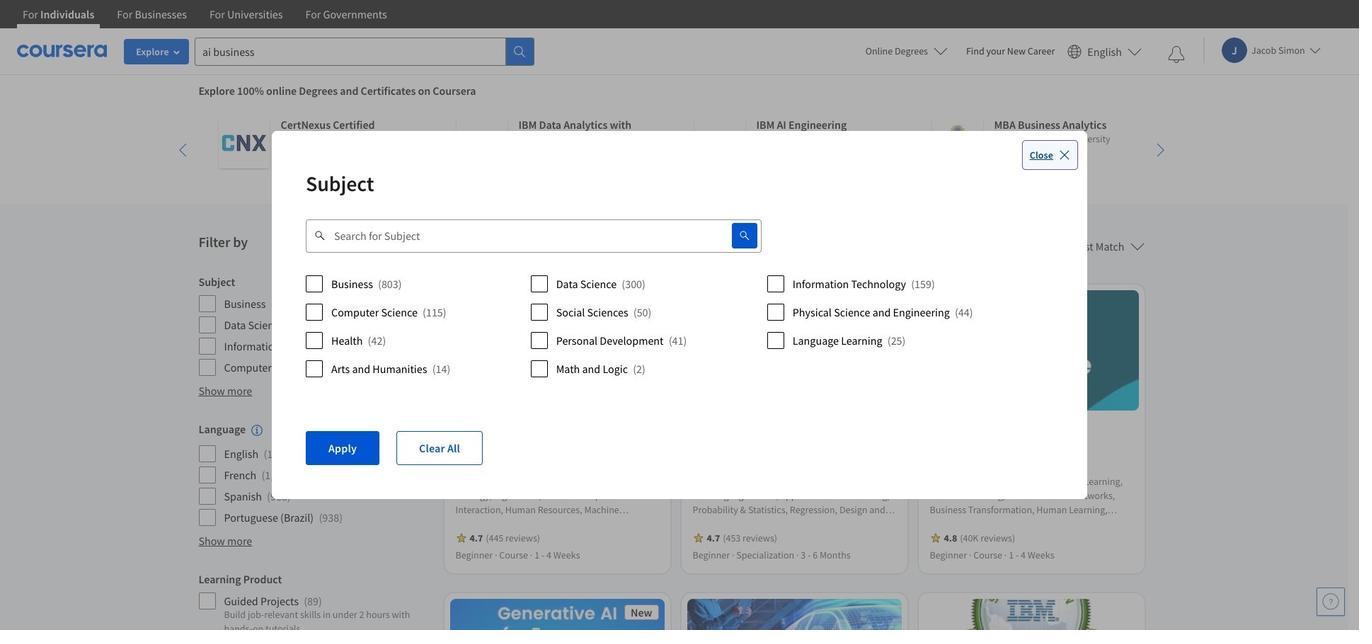 Task type: vqa. For each thing, say whether or not it's contained in the screenshot.
to
no



Task type: describe. For each thing, give the bounding box(es) containing it.
2 ibm image from the left
[[694, 118, 745, 169]]

1 group from the top
[[199, 275, 430, 377]]

select subject options element
[[306, 270, 1054, 397]]

certnexus image
[[219, 118, 269, 169]]

help center image
[[1323, 594, 1340, 611]]

search image
[[740, 230, 751, 242]]

banner navigation
[[11, 0, 399, 39]]

1 ibm image from the left
[[456, 118, 507, 169]]



Task type: locate. For each thing, give the bounding box(es) containing it.
o.p. jindal global university image
[[932, 118, 983, 169]]

0 vertical spatial group
[[199, 275, 430, 377]]

Search by keyword search field
[[326, 219, 698, 253]]

group
[[199, 275, 430, 377], [199, 422, 430, 527], [199, 572, 430, 630]]

coursera image
[[17, 40, 107, 63]]

1 vertical spatial group
[[199, 422, 430, 527]]

1 horizontal spatial ibm image
[[694, 118, 745, 169]]

3 group from the top
[[199, 572, 430, 630]]

dialog
[[272, 131, 1088, 499]]

2 vertical spatial group
[[199, 572, 430, 630]]

2 group from the top
[[199, 422, 430, 527]]

0 horizontal spatial ibm image
[[456, 118, 507, 169]]

ibm image
[[456, 118, 507, 169], [694, 118, 745, 169]]

None search field
[[195, 37, 535, 66]]



